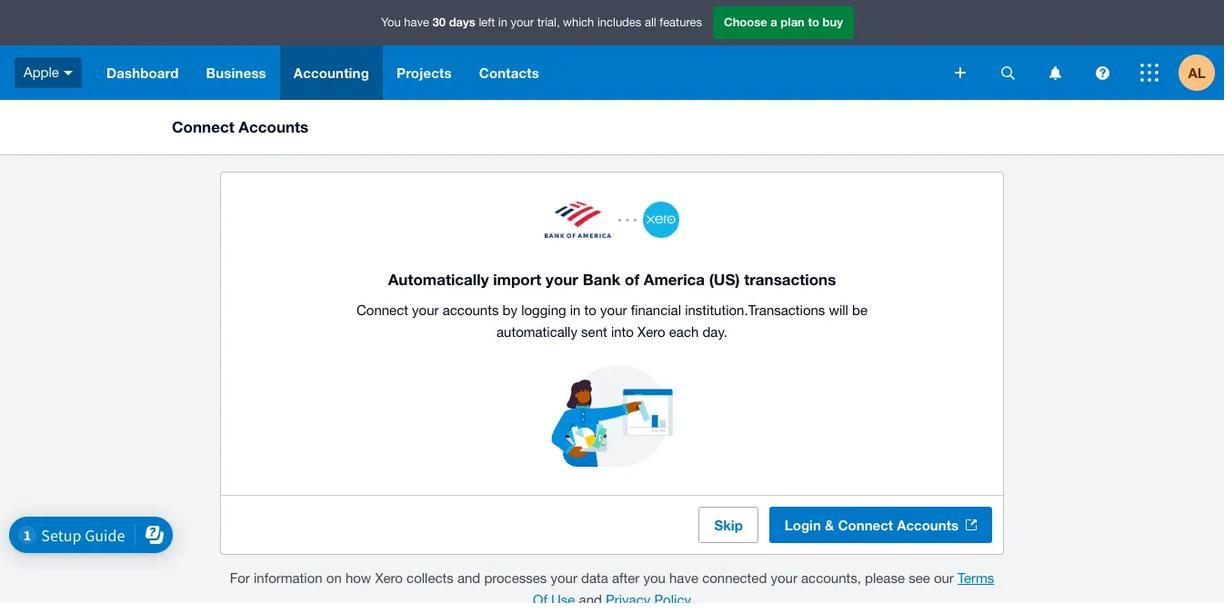 Task type: locate. For each thing, give the bounding box(es) containing it.
automatically
[[497, 325, 577, 340]]

in right logging
[[570, 303, 581, 318]]

automatically
[[388, 270, 489, 289]]

1 horizontal spatial accounts
[[897, 517, 959, 534]]

0 vertical spatial connect
[[172, 117, 234, 136]]

in inside you have 30 days left in your trial, which includes all features
[[498, 16, 507, 29]]

2 horizontal spatial connect
[[838, 517, 893, 534]]

xero down financial
[[638, 325, 665, 340]]

connect down the automatically
[[357, 303, 408, 318]]

skip button
[[699, 507, 758, 544]]

svg image
[[1140, 64, 1159, 82], [1095, 66, 1109, 80]]

in
[[498, 16, 507, 29], [570, 303, 581, 318]]

0 vertical spatial have
[[404, 16, 429, 29]]

1 vertical spatial in
[[570, 303, 581, 318]]

your up into
[[600, 303, 627, 318]]

dashboard link
[[93, 45, 192, 100]]

xero right how
[[375, 571, 403, 587]]

1 horizontal spatial connect
[[357, 303, 408, 318]]

your up use
[[551, 571, 577, 587]]

connect right &
[[838, 517, 893, 534]]

accounts down 'business' at the left top
[[239, 117, 308, 136]]

skip
[[714, 517, 743, 534]]

connect
[[172, 117, 234, 136], [357, 303, 408, 318], [838, 517, 893, 534]]

banner containing al
[[0, 0, 1224, 100]]

processes
[[484, 571, 547, 587]]

0 horizontal spatial accounts
[[239, 117, 308, 136]]

0 vertical spatial xero
[[638, 325, 665, 340]]

1 vertical spatial connect
[[357, 303, 408, 318]]

your inside you have 30 days left in your trial, which includes all features
[[511, 16, 534, 29]]

your
[[511, 16, 534, 29], [546, 270, 578, 289], [412, 303, 439, 318], [600, 303, 627, 318], [551, 571, 577, 587], [771, 571, 798, 587]]

in right left
[[498, 16, 507, 29]]

login & connect accounts
[[785, 517, 959, 534]]

0 horizontal spatial have
[[404, 16, 429, 29]]

have left 30
[[404, 16, 429, 29]]

navigation
[[93, 45, 942, 100]]

xero
[[638, 325, 665, 340], [375, 571, 403, 587]]

1 vertical spatial accounts
[[897, 517, 959, 534]]

2 vertical spatial connect
[[838, 517, 893, 534]]

navigation containing dashboard
[[93, 45, 942, 100]]

accounting
[[294, 65, 369, 81]]

business button
[[192, 45, 280, 100]]

days
[[449, 15, 475, 29]]

connect down business popup button
[[172, 117, 234, 136]]

0 vertical spatial in
[[498, 16, 507, 29]]

to
[[808, 15, 819, 29], [584, 303, 597, 318]]

accounts
[[239, 117, 308, 136], [897, 517, 959, 534]]

1 horizontal spatial xero
[[638, 325, 665, 340]]

will
[[829, 303, 848, 318]]

trial,
[[537, 16, 560, 29]]

0 horizontal spatial in
[[498, 16, 507, 29]]

1 horizontal spatial in
[[570, 303, 581, 318]]

0 horizontal spatial xero
[[375, 571, 403, 587]]

connected
[[702, 571, 767, 587]]

xero image
[[643, 202, 680, 238]]

into
[[611, 325, 634, 340]]

a
[[771, 15, 777, 29]]

be
[[852, 303, 868, 318]]

institution.
[[685, 303, 748, 318]]

connect for connect your accounts by logging in to your financial institution.
[[357, 303, 408, 318]]

to up sent
[[584, 303, 597, 318]]

after
[[612, 571, 640, 587]]

your up connect your accounts by logging in to your financial institution.
[[546, 270, 578, 289]]

1 horizontal spatial have
[[669, 571, 698, 587]]

by
[[503, 303, 517, 318]]

1 vertical spatial to
[[584, 303, 597, 318]]

accounts up see
[[897, 517, 959, 534]]

your down the automatically
[[412, 303, 439, 318]]

business
[[206, 65, 266, 81]]

in for logging
[[570, 303, 581, 318]]

our
[[934, 571, 954, 587]]

have right you
[[669, 571, 698, 587]]

transactions will be automatically sent into xero each day.
[[497, 303, 868, 340]]

1 horizontal spatial to
[[808, 15, 819, 29]]

use
[[551, 593, 575, 604]]

connect for connect accounts
[[172, 117, 234, 136]]

day.
[[703, 325, 728, 340]]

have
[[404, 16, 429, 29], [669, 571, 698, 587]]

1 vertical spatial have
[[669, 571, 698, 587]]

xero inside the transactions will be automatically sent into xero each day.
[[638, 325, 665, 340]]

0 vertical spatial accounts
[[239, 117, 308, 136]]

includes
[[597, 16, 641, 29]]

0 vertical spatial to
[[808, 15, 819, 29]]

buy
[[823, 15, 843, 29]]

import
[[493, 270, 541, 289]]

terms
[[958, 571, 994, 587]]

to left the buy
[[808, 15, 819, 29]]

on
[[326, 571, 342, 587]]

0 horizontal spatial to
[[584, 303, 597, 318]]

0 horizontal spatial connect
[[172, 117, 234, 136]]

of
[[625, 270, 639, 289]]

your left trial,
[[511, 16, 534, 29]]

transactions
[[744, 270, 836, 289]]

&
[[825, 517, 834, 534]]

connect between your bank and xero image
[[339, 202, 885, 267]]

banner
[[0, 0, 1224, 100]]

plan
[[781, 15, 805, 29]]

you have 30 days left in your trial, which includes all features
[[381, 15, 702, 29]]

accounting button
[[280, 45, 383, 100]]

in for left
[[498, 16, 507, 29]]

svg image
[[1001, 66, 1015, 80], [1049, 66, 1061, 80], [955, 67, 966, 78], [64, 71, 73, 75]]



Task type: describe. For each thing, give the bounding box(es) containing it.
sent
[[581, 325, 607, 340]]

choose a plan to buy
[[724, 15, 843, 29]]

of
[[533, 593, 547, 604]]

connect your accounts by logging in to your financial institution.
[[357, 303, 748, 318]]

each
[[669, 325, 699, 340]]

projects button
[[383, 45, 465, 100]]

transactions
[[748, 303, 825, 318]]

bank of america (us) image
[[545, 202, 611, 238]]

all
[[645, 16, 656, 29]]

al button
[[1179, 45, 1224, 100]]

projects
[[397, 65, 452, 81]]

login
[[785, 517, 821, 534]]

accounts
[[443, 303, 499, 318]]

choose
[[724, 15, 767, 29]]

1 horizontal spatial svg image
[[1140, 64, 1159, 82]]

accounts inside button
[[897, 517, 959, 534]]

features
[[660, 16, 702, 29]]

login & connect accounts button
[[769, 507, 992, 544]]

(us)
[[709, 270, 740, 289]]

your left accounts,
[[771, 571, 798, 587]]

logging
[[521, 303, 566, 318]]

information
[[254, 571, 323, 587]]

al
[[1188, 64, 1206, 80]]

connect accounts
[[172, 117, 308, 136]]

collects
[[407, 571, 454, 587]]

for
[[230, 571, 250, 587]]

for information on how xero collects and processes your data after you have connected your accounts, please see our
[[230, 571, 958, 587]]

0 horizontal spatial svg image
[[1095, 66, 1109, 80]]

you
[[381, 16, 401, 29]]

accounts,
[[801, 571, 861, 587]]

financial
[[631, 303, 681, 318]]

please
[[865, 571, 905, 587]]

which
[[563, 16, 594, 29]]

apple
[[24, 64, 59, 80]]

automatically import your bank of america (us) transactions
[[388, 270, 836, 289]]

contacts
[[479, 65, 539, 81]]

apple button
[[0, 45, 93, 100]]

30
[[433, 15, 446, 29]]

have inside you have 30 days left in your trial, which includes all features
[[404, 16, 429, 29]]

connect inside login & connect accounts button
[[838, 517, 893, 534]]

dashboard
[[106, 65, 179, 81]]

data
[[581, 571, 608, 587]]

how
[[345, 571, 371, 587]]

and
[[457, 571, 480, 587]]

bank
[[583, 270, 621, 289]]

contacts button
[[465, 45, 553, 100]]

svg image inside apple popup button
[[64, 71, 73, 75]]

1 vertical spatial xero
[[375, 571, 403, 587]]

navigation inside "banner"
[[93, 45, 942, 100]]

to inside "banner"
[[808, 15, 819, 29]]

terms of use
[[533, 571, 994, 604]]

see
[[909, 571, 930, 587]]

you
[[643, 571, 666, 587]]

america
[[644, 270, 705, 289]]

left
[[479, 16, 495, 29]]

terms of use link
[[533, 571, 994, 604]]



Task type: vqa. For each thing, say whether or not it's contained in the screenshot.
"Transactions Will Be Automatically Sent Into Xero Each Day."
yes



